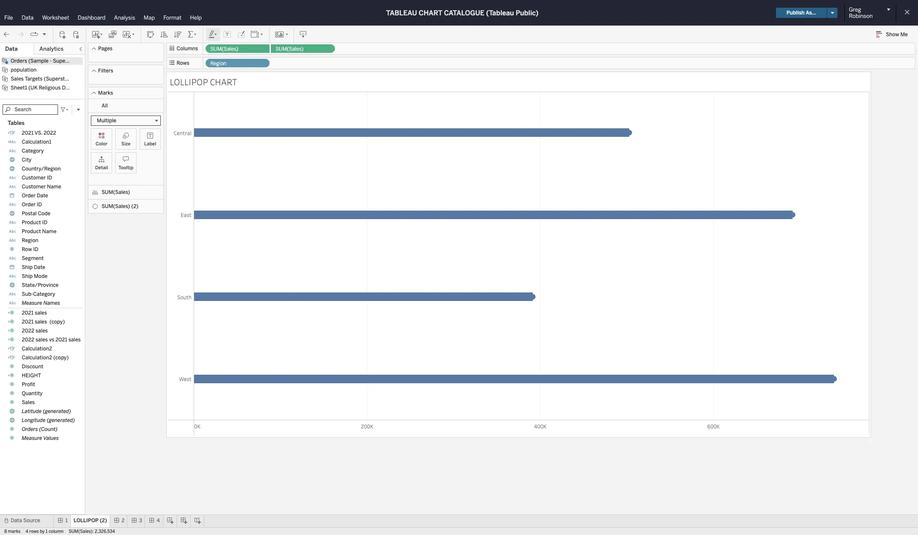 Task type: locate. For each thing, give the bounding box(es) containing it.
(copy)
[[49, 319, 65, 325], [53, 355, 69, 361]]

measure down sub-
[[22, 301, 42, 307]]

product
[[22, 220, 41, 226], [22, 229, 41, 235]]

marks
[[98, 90, 113, 96]]

catalogue
[[444, 9, 485, 17]]

id down code
[[42, 220, 47, 226]]

show/hide cards image
[[275, 30, 289, 39]]

religious
[[39, 85, 61, 91]]

publish as...
[[787, 10, 817, 16]]

product for product name
[[22, 229, 41, 235]]

public)
[[516, 9, 539, 17]]

2022 down 2021 sales  (copy)
[[22, 328, 34, 334]]

0 vertical spatial chart
[[419, 9, 443, 17]]

0 vertical spatial order
[[22, 193, 36, 199]]

region up 'row id'
[[22, 238, 38, 244]]

order for order date
[[22, 193, 36, 199]]

2021 left vs.
[[22, 130, 33, 136]]

2021 sales  (copy)
[[22, 319, 65, 325]]

source
[[23, 518, 40, 524]]

robinson
[[850, 13, 873, 19]]

lollipop for lollipop chart
[[170, 76, 208, 88]]

1 horizontal spatial lollipop
[[170, 76, 208, 88]]

worksheet
[[42, 15, 69, 21]]

analytics
[[39, 46, 64, 52]]

new worksheet image
[[91, 30, 103, 39]]

lollipop up the 'sum(sales):'
[[74, 518, 99, 524]]

2 customer from the top
[[22, 184, 46, 190]]

2021 right vs
[[56, 337, 67, 343]]

data up marks
[[11, 518, 22, 524]]

tables
[[8, 120, 25, 126]]

longitude (generated)
[[22, 418, 75, 424]]

chart for tableau
[[419, 9, 443, 17]]

mode
[[34, 274, 47, 280]]

0 horizontal spatial region
[[22, 238, 38, 244]]

(generated) up "longitude (generated)" at the left bottom of the page
[[43, 409, 71, 415]]

calculation2 up 'calculation2 (copy)'
[[22, 346, 52, 352]]

1 horizontal spatial (2)
[[131, 204, 139, 210]]

2022 sales vs 2021 sales
[[22, 337, 81, 343]]

publish as... button
[[776, 8, 827, 18]]

1 left lollipop (2)
[[65, 518, 68, 524]]

2021 down measure names on the bottom left
[[22, 310, 33, 316]]

orders up population
[[11, 58, 27, 64]]

calculation2 for calculation2 (copy)
[[22, 355, 52, 361]]

order up the order id at top left
[[22, 193, 36, 199]]

2 vertical spatial 2022
[[22, 337, 34, 343]]

sum(sales) (2)
[[102, 204, 139, 210]]

sum(sales) down show mark labels icon
[[210, 46, 238, 52]]

1 vertical spatial data
[[5, 46, 18, 52]]

1 vertical spatial 4
[[26, 530, 28, 535]]

analysis
[[114, 15, 135, 21]]

1 vertical spatial lollipop
[[74, 518, 99, 524]]

tooltip
[[118, 165, 133, 171]]

0 horizontal spatial lollipop
[[74, 518, 99, 524]]

sheet1
[[11, 85, 27, 91]]

0 vertical spatial (generated)
[[43, 409, 71, 415]]

1 vertical spatial orders
[[22, 427, 38, 433]]

(2) for lollipop (2)
[[100, 518, 107, 524]]

2022
[[44, 130, 56, 136], [22, 328, 34, 334], [22, 337, 34, 343]]

2022 down 2022 sales
[[22, 337, 34, 343]]

discount
[[22, 364, 43, 370]]

2021 up 2022 sales
[[22, 319, 33, 325]]

ship down segment at the left top of the page
[[22, 265, 33, 271]]

sum(sales): 2,326,534
[[69, 530, 115, 535]]

date up 'mode'
[[34, 265, 45, 271]]

id right row
[[33, 247, 38, 253]]

sum(sales)
[[210, 46, 238, 52], [276, 46, 304, 52], [102, 190, 130, 196], [102, 204, 130, 210]]

1
[[65, 518, 68, 524], [46, 530, 48, 535]]

1 vertical spatial order
[[22, 202, 36, 208]]

size
[[121, 141, 131, 147]]

4 for 4
[[157, 518, 160, 524]]

measure for measure values
[[22, 436, 42, 442]]

sales
[[35, 310, 47, 316], [35, 319, 47, 325], [36, 328, 48, 334], [36, 337, 48, 343], [68, 337, 81, 343]]

0 vertical spatial (2)
[[131, 204, 139, 210]]

0 vertical spatial orders
[[11, 58, 27, 64]]

1 order from the top
[[22, 193, 36, 199]]

(5))
[[81, 58, 90, 64]]

(sample
[[28, 58, 49, 64]]

(copy) down vs
[[53, 355, 69, 361]]

0 horizontal spatial 4
[[26, 530, 28, 535]]

date down customer name
[[37, 193, 48, 199]]

0 horizontal spatial (2)
[[100, 518, 107, 524]]

4 right 3
[[157, 518, 160, 524]]

2 ship from the top
[[22, 274, 33, 280]]

swap rows and columns image
[[146, 30, 155, 39]]

0 vertical spatial product
[[22, 220, 41, 226]]

customer up 'order date'
[[22, 184, 46, 190]]

category down calculation1 on the left top
[[22, 148, 44, 154]]

1 product from the top
[[22, 220, 41, 226]]

id up customer name
[[47, 175, 52, 181]]

highlight image
[[208, 30, 218, 39]]

id for order id
[[37, 202, 42, 208]]

all
[[102, 103, 108, 109]]

category
[[22, 148, 44, 154], [33, 292, 55, 298]]

2
[[122, 518, 125, 524]]

1 vertical spatial name
[[42, 229, 56, 235]]

2,326,534
[[95, 530, 115, 535]]

South, Region. Press Space to toggle selection. Press Escape to go back to the left margin. Use arrow keys to navigate headers text field
[[168, 256, 194, 339]]

-
[[50, 58, 52, 64]]

2 vertical spatial data
[[11, 518, 22, 524]]

1 measure from the top
[[22, 301, 42, 307]]

2 calculation2 from the top
[[22, 355, 52, 361]]

customer for customer id
[[22, 175, 46, 181]]

2022 for 2022 sales
[[22, 328, 34, 334]]

lollipop down rows
[[170, 76, 208, 88]]

0 vertical spatial measure
[[22, 301, 42, 307]]

marks. press enter to open the view data window.. use arrow keys to navigate data visualization elements. image
[[194, 92, 870, 421]]

row id
[[22, 247, 38, 253]]

1 vertical spatial calculation2
[[22, 355, 52, 361]]

2021 vs. 2022
[[22, 130, 56, 136]]

filters
[[98, 68, 113, 74]]

collapse image
[[78, 47, 83, 52]]

product down postal
[[22, 220, 41, 226]]

0 vertical spatial category
[[22, 148, 44, 154]]

sales down 2021 sales
[[35, 319, 47, 325]]

1 ship from the top
[[22, 265, 33, 271]]

data
[[22, 15, 34, 21], [5, 46, 18, 52], [11, 518, 22, 524]]

color
[[96, 141, 108, 147]]

2 order from the top
[[22, 202, 36, 208]]

4
[[157, 518, 160, 524], [26, 530, 28, 535]]

sum(sales) down tooltip
[[102, 204, 130, 210]]

calculation2 for calculation2
[[22, 346, 52, 352]]

lollipop
[[170, 76, 208, 88], [74, 518, 99, 524]]

sales right vs
[[68, 337, 81, 343]]

superstore
[[53, 58, 80, 64]]

order
[[22, 193, 36, 199], [22, 202, 36, 208]]

order up postal
[[22, 202, 36, 208]]

duplicate image
[[108, 30, 117, 39]]

name for customer name
[[47, 184, 61, 190]]

region up lollipop chart
[[210, 61, 227, 67]]

redo image
[[16, 30, 25, 39]]

1 customer from the top
[[22, 175, 46, 181]]

0 vertical spatial region
[[210, 61, 227, 67]]

city
[[22, 157, 31, 163]]

customer down country/region
[[22, 175, 46, 181]]

0 vertical spatial 4
[[157, 518, 160, 524]]

sales up 2021 sales  (copy)
[[35, 310, 47, 316]]

pages
[[98, 46, 113, 52]]

lollipop for lollipop (2)
[[74, 518, 99, 524]]

orders
[[11, 58, 27, 64], [22, 427, 38, 433]]

product down product id
[[22, 229, 41, 235]]

1 vertical spatial 1
[[46, 530, 48, 535]]

state/province
[[22, 283, 59, 289]]

ship for ship mode
[[22, 274, 33, 280]]

0 vertical spatial date
[[37, 193, 48, 199]]

ship down the ship date
[[22, 274, 33, 280]]

1 vertical spatial product
[[22, 229, 41, 235]]

tableau chart catalogue (tableau public)
[[386, 9, 539, 17]]

0 vertical spatial lollipop
[[170, 76, 208, 88]]

1 vertical spatial measure
[[22, 436, 42, 442]]

1 vertical spatial ship
[[22, 274, 33, 280]]

category up measure names on the bottom left
[[33, 292, 55, 298]]

customer name
[[22, 184, 61, 190]]

data up replay animation image
[[22, 15, 34, 21]]

1 horizontal spatial chart
[[419, 9, 443, 17]]

0 horizontal spatial chart
[[210, 76, 237, 88]]

2022 right vs.
[[44, 130, 56, 136]]

demographics)
[[62, 85, 99, 91]]

1 calculation2 from the top
[[22, 346, 52, 352]]

Search text field
[[3, 105, 58, 115]]

download image
[[299, 30, 308, 39]]

0 vertical spatial name
[[47, 184, 61, 190]]

segment
[[22, 256, 44, 262]]

4 left the rows
[[26, 530, 28, 535]]

(generated)
[[43, 409, 71, 415], [47, 418, 75, 424]]

greg
[[850, 6, 862, 13]]

1 vertical spatial (2)
[[100, 518, 107, 524]]

(generated) up (count)
[[47, 418, 75, 424]]

1 vertical spatial chart
[[210, 76, 237, 88]]

1 vertical spatial customer
[[22, 184, 46, 190]]

name
[[47, 184, 61, 190], [42, 229, 56, 235]]

calculation2
[[22, 346, 52, 352], [22, 355, 52, 361]]

2 product from the top
[[22, 229, 41, 235]]

(copy) up vs
[[49, 319, 65, 325]]

sales down 2021 sales  (copy)
[[36, 328, 48, 334]]

1 vertical spatial (generated)
[[47, 418, 75, 424]]

date
[[37, 193, 48, 199], [34, 265, 45, 271]]

customer
[[22, 175, 46, 181], [22, 184, 46, 190]]

latitude
[[22, 409, 42, 415]]

calculation2 up discount
[[22, 355, 52, 361]]

ship for ship date
[[22, 265, 33, 271]]

order for order id
[[22, 202, 36, 208]]

id
[[47, 175, 52, 181], [37, 202, 42, 208], [42, 220, 47, 226], [33, 247, 38, 253]]

name down product id
[[42, 229, 56, 235]]

1 vertical spatial category
[[33, 292, 55, 298]]

orders down longitude
[[22, 427, 38, 433]]

name down customer id on the left
[[47, 184, 61, 190]]

undo image
[[3, 30, 11, 39]]

0 vertical spatial calculation2
[[22, 346, 52, 352]]

4 rows by 1 column
[[26, 530, 64, 535]]

2021
[[22, 130, 33, 136], [22, 310, 33, 316], [22, 319, 33, 325], [56, 337, 67, 343]]

0 vertical spatial ship
[[22, 265, 33, 271]]

clear sheet image
[[122, 30, 136, 39]]

totals image
[[187, 30, 198, 39]]

1 horizontal spatial 4
[[157, 518, 160, 524]]

data down undo image
[[5, 46, 18, 52]]

id up 'postal code' at the left of the page
[[37, 202, 42, 208]]

0 vertical spatial customer
[[22, 175, 46, 181]]

measure names
[[22, 301, 60, 307]]

replay animation image
[[30, 30, 38, 39]]

(2) up 2,326,534
[[100, 518, 107, 524]]

vs.
[[35, 130, 42, 136]]

1 horizontal spatial 1
[[65, 518, 68, 524]]

sales left vs
[[36, 337, 48, 343]]

(2) down tooltip
[[131, 204, 139, 210]]

1 vertical spatial region
[[22, 238, 38, 244]]

1 vertical spatial date
[[34, 265, 45, 271]]

1 right the by
[[46, 530, 48, 535]]

2021 for 2021 sales
[[22, 310, 33, 316]]

measure down orders (count)
[[22, 436, 42, 442]]

1 horizontal spatial region
[[210, 61, 227, 67]]

0 vertical spatial data
[[22, 15, 34, 21]]

1 vertical spatial 2022
[[22, 328, 34, 334]]

vs
[[49, 337, 54, 343]]

sorted ascending by sum of sales within region image
[[160, 30, 169, 39]]

show
[[887, 32, 900, 38]]

2022 sales
[[22, 328, 48, 334]]

2 measure from the top
[[22, 436, 42, 442]]

calculation2 (copy)
[[22, 355, 69, 361]]



Task type: vqa. For each thing, say whether or not it's contained in the screenshot.
the Text OPTION
no



Task type: describe. For each thing, give the bounding box(es) containing it.
(count)
[[39, 427, 58, 433]]

sorted descending by sum of sales within region image
[[174, 30, 182, 39]]

4 for 4 rows by 1 column
[[26, 530, 28, 535]]

fit image
[[251, 30, 264, 39]]

format
[[163, 15, 182, 21]]

date for ship date
[[34, 265, 45, 271]]

2021 sales
[[22, 310, 48, 316]]

sales for 2022 sales
[[36, 328, 48, 334]]

sheet1 (uk religious demographics)
[[11, 85, 99, 91]]

as...
[[806, 10, 817, 16]]

East, Region. Press Space to toggle selection. Press Escape to go back to the left margin. Use arrow keys to navigate headers text field
[[168, 174, 194, 256]]

postal code
[[22, 211, 50, 217]]

height
[[22, 373, 41, 379]]

id for customer id
[[47, 175, 52, 181]]

8
[[4, 530, 7, 535]]

West, Region. Press Space to toggle selection. Press Escape to go back to the left margin. Use arrow keys to navigate headers text field
[[168, 339, 194, 421]]

id for product id
[[42, 220, 47, 226]]

detail
[[95, 165, 108, 171]]

tableau
[[386, 9, 417, 17]]

me
[[901, 32, 908, 38]]

values
[[43, 436, 59, 442]]

lollipop (2)
[[74, 518, 107, 524]]

sales
[[22, 400, 35, 406]]

(uk
[[28, 85, 38, 91]]

(tableau
[[486, 9, 514, 17]]

chart for lollipop
[[210, 76, 237, 88]]

latitude (generated)
[[22, 409, 71, 415]]

marks
[[8, 530, 21, 535]]

ship mode
[[22, 274, 47, 280]]

row
[[22, 247, 32, 253]]

publish
[[787, 10, 805, 16]]

0 vertical spatial 1
[[65, 518, 68, 524]]

show me
[[887, 32, 908, 38]]

sum(sales) down show/hide cards image
[[276, 46, 304, 52]]

column
[[49, 530, 64, 535]]

lollipop chart
[[170, 76, 237, 88]]

orders for orders (sample - superstore (5))
[[11, 58, 27, 64]]

new data source image
[[58, 30, 67, 39]]

country/region
[[22, 166, 61, 172]]

sales for 2021 sales
[[35, 310, 47, 316]]

orders for orders (count)
[[22, 427, 38, 433]]

show mark labels image
[[223, 30, 232, 39]]

label
[[144, 141, 156, 147]]

(generated) for longitude (generated)
[[47, 418, 75, 424]]

code
[[38, 211, 50, 217]]

order id
[[22, 202, 42, 208]]

name for product name
[[42, 229, 56, 235]]

rows
[[29, 530, 39, 535]]

columns
[[177, 46, 198, 52]]

format workbook image
[[237, 30, 245, 39]]

2021 for 2021 vs. 2022
[[22, 130, 33, 136]]

measure values
[[22, 436, 59, 442]]

0 horizontal spatial 1
[[46, 530, 48, 535]]

0 vertical spatial (copy)
[[49, 319, 65, 325]]

pause auto updates image
[[72, 30, 81, 39]]

data source
[[11, 518, 40, 524]]

names
[[43, 301, 60, 307]]

by
[[40, 530, 45, 535]]

help
[[190, 15, 202, 21]]

ship date
[[22, 265, 45, 271]]

calculation1
[[22, 139, 51, 145]]

Central, Region. Press Space to toggle selection. Press Escape to go back to the left margin. Use arrow keys to navigate headers text field
[[168, 92, 194, 174]]

orders (count)
[[22, 427, 58, 433]]

1 vertical spatial (copy)
[[53, 355, 69, 361]]

longitude
[[22, 418, 46, 424]]

product name
[[22, 229, 56, 235]]

rows
[[177, 60, 190, 66]]

population
[[11, 67, 37, 73]]

product id
[[22, 220, 47, 226]]

2022 for 2022 sales vs 2021 sales
[[22, 337, 34, 343]]

id for row id
[[33, 247, 38, 253]]

0 vertical spatial 2022
[[44, 130, 56, 136]]

sales for 2022 sales vs 2021 sales
[[36, 337, 48, 343]]

date for order date
[[37, 193, 48, 199]]

customer for customer name
[[22, 184, 46, 190]]

measure for measure names
[[22, 301, 42, 307]]

map
[[144, 15, 155, 21]]

(2) for sum(sales) (2)
[[131, 204, 139, 210]]

dashboard
[[78, 15, 106, 21]]

3
[[139, 518, 142, 524]]

sales for 2021 sales  (copy)
[[35, 319, 47, 325]]

sum(sales):
[[69, 530, 94, 535]]

show me button
[[873, 28, 916, 41]]

(generated) for latitude (generated)
[[43, 409, 71, 415]]

sub-category
[[22, 292, 55, 298]]

quantity
[[22, 391, 43, 397]]

sum(sales) up sum(sales) (2)
[[102, 190, 130, 196]]

sub-
[[22, 292, 33, 298]]

file
[[4, 15, 13, 21]]

product for product id
[[22, 220, 41, 226]]

order date
[[22, 193, 48, 199]]

greg robinson
[[850, 6, 873, 19]]

2021 for 2021 sales  (copy)
[[22, 319, 33, 325]]

8 marks
[[4, 530, 21, 535]]

orders (sample - superstore (5))
[[11, 58, 90, 64]]

profit
[[22, 382, 35, 388]]

replay animation image
[[42, 31, 47, 37]]



